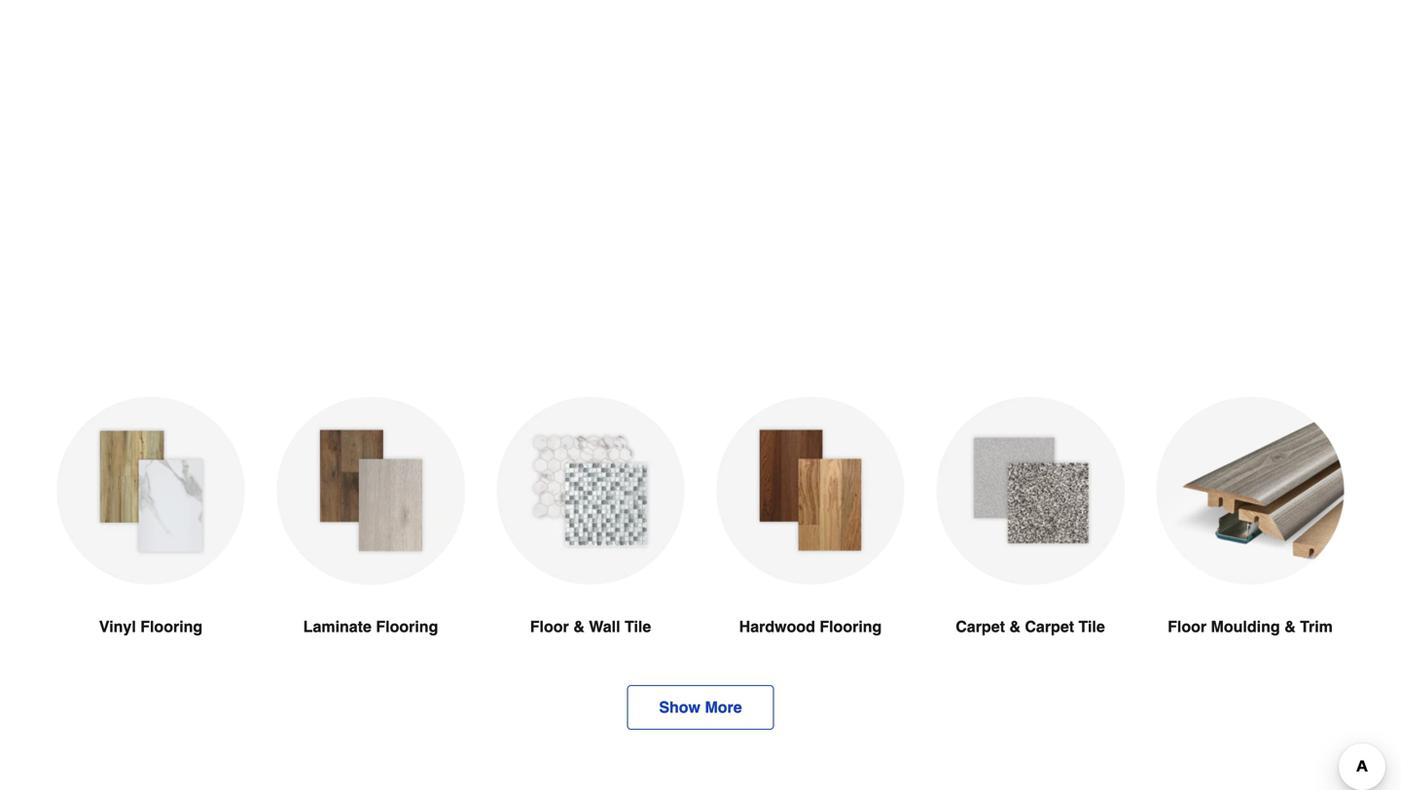 Task type: locate. For each thing, give the bounding box(es) containing it.
1 horizontal spatial carpet
[[1025, 618, 1074, 636]]

0 horizontal spatial tile
[[625, 618, 651, 636]]

vinyl flooring link
[[56, 397, 245, 686]]

a piece of gray glass mosaic tile and a piece of gray-and-white marble hexagonal tile. image
[[496, 397, 685, 586]]

0 horizontal spatial &
[[573, 618, 584, 636]]

1 horizontal spatial floor
[[1168, 618, 1207, 636]]

flooring
[[140, 618, 203, 636], [376, 618, 438, 636], [820, 618, 882, 636]]

2 horizontal spatial &
[[1284, 618, 1296, 636]]

floor & wall tile link
[[496, 397, 685, 686]]

2 tile from the left
[[1078, 618, 1105, 636]]

1 horizontal spatial tile
[[1078, 618, 1105, 636]]

a piece of medium brown hardwood flooring and a piece of light oak hardwood flooring. image
[[716, 397, 905, 586]]

show more
[[659, 699, 742, 717]]

carpet
[[956, 618, 1005, 636], [1025, 618, 1074, 636]]

floor moulding & trim
[[1168, 618, 1333, 636]]

tile
[[625, 618, 651, 636], [1078, 618, 1105, 636]]

3 flooring from the left
[[820, 618, 882, 636]]

a piece of light beige-and-gray wood-look laminate moulding. image
[[1156, 397, 1345, 586]]

flooring for vinyl flooring
[[140, 618, 203, 636]]

3 & from the left
[[1284, 618, 1296, 636]]

1 horizontal spatial flooring
[[376, 618, 438, 636]]

0 horizontal spatial carpet
[[956, 618, 1005, 636]]

2 flooring from the left
[[376, 618, 438, 636]]

flooring right the laminate
[[376, 618, 438, 636]]

laminate
[[303, 618, 372, 636]]

hardwood flooring
[[739, 618, 882, 636]]

flooring right hardwood
[[820, 618, 882, 636]]

1 floor from the left
[[530, 618, 569, 636]]

2 carpet from the left
[[1025, 618, 1074, 636]]

1 & from the left
[[573, 618, 584, 636]]

1 carpet from the left
[[956, 618, 1005, 636]]

tile for floor & wall tile
[[625, 618, 651, 636]]

2 & from the left
[[1009, 618, 1021, 636]]

floor
[[530, 618, 569, 636], [1168, 618, 1207, 636]]

0 horizontal spatial floor
[[530, 618, 569, 636]]

flooring right vinyl
[[140, 618, 203, 636]]

floor left wall
[[530, 618, 569, 636]]

laminate flooring link
[[276, 397, 465, 686]]

0 horizontal spatial flooring
[[140, 618, 203, 636]]

1 tile from the left
[[625, 618, 651, 636]]

2 floor from the left
[[1168, 618, 1207, 636]]

1 flooring from the left
[[140, 618, 203, 636]]

tile for carpet & carpet tile
[[1078, 618, 1105, 636]]

2 horizontal spatial flooring
[[820, 618, 882, 636]]

1 horizontal spatial &
[[1009, 618, 1021, 636]]

floor & wall tile
[[530, 618, 651, 636]]

floor for floor & wall tile
[[530, 618, 569, 636]]

&
[[573, 618, 584, 636], [1009, 618, 1021, 636], [1284, 618, 1296, 636]]

wall
[[589, 618, 620, 636]]

& for carpet
[[1009, 618, 1021, 636]]

floor left moulding
[[1168, 618, 1207, 636]]



Task type: describe. For each thing, give the bounding box(es) containing it.
a piece of wood-look vinyl flooring and a piece of marble-look vinyl flooring. image
[[56, 397, 245, 586]]

hardwood
[[739, 618, 815, 636]]

carpet & carpet tile link
[[936, 397, 1125, 686]]

show
[[659, 699, 701, 717]]

trim
[[1300, 618, 1333, 636]]

carpet & carpet tile
[[956, 618, 1105, 636]]

a piece of dark gray textured carpet and a piece of thick gray textured carpet. image
[[936, 397, 1125, 587]]

floor for floor moulding & trim
[[1168, 618, 1207, 636]]

vinyl
[[99, 618, 136, 636]]

flooring for laminate flooring
[[376, 618, 438, 636]]

flooring for hardwood flooring
[[820, 618, 882, 636]]

show more button
[[627, 686, 774, 730]]

vinyl flooring
[[99, 618, 203, 636]]

moulding
[[1211, 618, 1280, 636]]

& for floor
[[573, 618, 584, 636]]

a piece of wood-look gray laminate flooring and a piece of brown wood-look laminate flooring. image
[[276, 397, 465, 587]]

laminate flooring
[[303, 618, 438, 636]]

hardwood flooring link
[[716, 397, 905, 686]]

floor moulding & trim link
[[1156, 397, 1345, 686]]

more
[[705, 699, 742, 717]]



Task type: vqa. For each thing, say whether or not it's contained in the screenshot.
Projects
no



